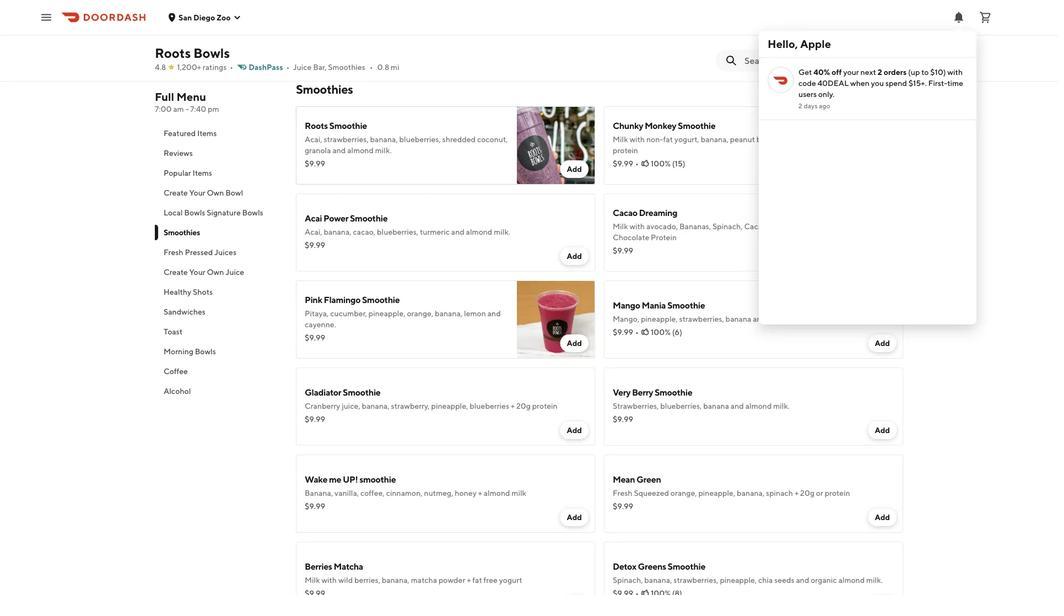 Task type: locate. For each thing, give the bounding box(es) containing it.
with down the chunky
[[630, 135, 645, 144]]

own inside button
[[207, 268, 224, 277]]

0 vertical spatial seeds
[[835, 222, 855, 231]]

0 vertical spatial juice
[[293, 63, 312, 72]]

me
[[329, 474, 341, 485]]

vanilla,
[[335, 489, 359, 498]]

pink
[[305, 295, 322, 305]]

2 vertical spatial smoothies
[[164, 228, 200, 237]]

1 acai, from the top
[[305, 135, 322, 144]]

protein
[[613, 146, 638, 155], [532, 401, 558, 411], [825, 489, 850, 498]]

banana, inside pink flamingo smoothie pitaya, cucumber, pineapple, orange, banana, lemon and cayenne. $9.99
[[435, 309, 463, 318]]

with inside berries matcha milk with wild berries, banana, matcha powder + fat free yogurt
[[322, 576, 337, 585]]

0 vertical spatial protein
[[613, 146, 638, 155]]

own for juice
[[207, 268, 224, 277]]

$9.99 inside roots smoothie acai, strawberries, banana, blueberries, shredded coconut, granola and almond milk. $9.99
[[305, 159, 325, 168]]

you
[[871, 79, 884, 88]]

acai, inside roots smoothie acai, strawberries, banana, blueberries, shredded coconut, granola and almond milk. $9.99
[[305, 135, 322, 144]]

honey
[[455, 489, 477, 498]]

create up healthy
[[164, 268, 188, 277]]

hemp
[[812, 222, 833, 231]]

roots up granola
[[305, 120, 328, 131]]

100% left (15) at the top right
[[651, 159, 671, 168]]

1 vertical spatial juice
[[225, 268, 244, 277]]

1 horizontal spatial protein
[[613, 146, 638, 155]]

detox
[[613, 561, 636, 572]]

cacao up chocolate
[[613, 207, 638, 218]]

$9.99 down "strawberries,"
[[613, 415, 633, 424]]

smoothie up juice, on the bottom of the page
[[343, 387, 381, 398]]

2 vertical spatial protein
[[825, 489, 850, 498]]

1 vertical spatial cacao
[[744, 222, 767, 231]]

0 horizontal spatial spinach,
[[613, 576, 643, 585]]

blueberries, inside roots smoothie acai, strawberries, banana, blueberries, shredded coconut, granola and almond milk. $9.99
[[399, 135, 441, 144]]

2 create from the top
[[164, 268, 188, 277]]

20g right nibs
[[825, 135, 839, 144]]

fresh pressed juices button
[[155, 242, 283, 262]]

fat inside berries matcha milk with wild berries, banana, matcha powder + fat free yogurt
[[472, 576, 482, 585]]

your inside button
[[189, 268, 205, 277]]

roots inside roots smoothie acai, strawberries, banana, blueberries, shredded coconut, granola and almond milk. $9.99
[[305, 120, 328, 131]]

$9.99 • for mango
[[613, 328, 639, 337]]

own left the bowl
[[207, 188, 224, 197]]

fat down monkey
[[663, 135, 673, 144]]

users
[[799, 90, 817, 99]]

orange, right squeezed
[[671, 489, 697, 498]]

blueberries, right cacao,
[[377, 227, 418, 236]]

bowls up "ratings"
[[193, 45, 230, 61]]

1 vertical spatial 20g
[[516, 401, 531, 411]]

2 vertical spatial milk
[[305, 576, 320, 585]]

peanut
[[730, 135, 755, 144]]

$9.99 down the acai
[[305, 241, 325, 250]]

$9.99 down mean
[[613, 502, 633, 511]]

0 vertical spatial own
[[207, 188, 224, 197]]

2 left days
[[799, 102, 802, 110]]

$9.99 down cayenne.
[[305, 333, 325, 342]]

ratings
[[203, 63, 227, 72]]

100% for mania
[[651, 328, 671, 337]]

items inside button
[[193, 168, 212, 177]]

$9.99 inside mean green fresh squeezed orange, pineapple, banana, spinach + 20g or protein $9.99 add
[[613, 502, 633, 511]]

acai, down the acai
[[305, 227, 322, 236]]

0 vertical spatial spinach,
[[713, 222, 743, 231]]

toast
[[164, 327, 182, 336]]

coconut,
[[477, 135, 508, 144]]

1 horizontal spatial seeds
[[835, 222, 855, 231]]

0 horizontal spatial seeds
[[774, 576, 794, 585]]

1 vertical spatial strawberries,
[[679, 314, 724, 323]]

2 vertical spatial blueberries,
[[660, 401, 702, 411]]

toast button
[[155, 322, 283, 342]]

0 horizontal spatial fresh
[[164, 248, 183, 257]]

flamingo
[[324, 295, 360, 305]]

hello, apple
[[768, 37, 831, 50]]

smoothie inside "mango mania smoothie mango, pineapple, strawberries, banana and orange."
[[667, 300, 705, 311]]

1 vertical spatial protein
[[532, 401, 558, 411]]

0 horizontal spatial juice
[[225, 268, 244, 277]]

+ right 'honey'
[[478, 489, 482, 498]]

add button for very berry smoothie
[[868, 422, 897, 439]]

$9.99 down granola
[[305, 159, 325, 168]]

$9.99 • down the chunky
[[613, 159, 639, 168]]

non-
[[646, 135, 663, 144]]

protein inside mean green fresh squeezed orange, pineapple, banana, spinach + 20g or protein $9.99 add
[[825, 489, 850, 498]]

100%
[[651, 159, 671, 168], [651, 328, 671, 337]]

spinach,
[[713, 222, 743, 231], [613, 576, 643, 585]]

+ right hemp
[[857, 222, 861, 231]]

20g for gladiator smoothie
[[516, 401, 531, 411]]

blueberries
[[470, 401, 509, 411]]

0 vertical spatial blueberries,
[[399, 135, 441, 144]]

items for popular items
[[193, 168, 212, 177]]

bowls inside button
[[195, 347, 216, 356]]

create inside "button"
[[164, 188, 188, 197]]

1 vertical spatial 2
[[799, 102, 802, 110]]

healthy
[[164, 287, 191, 296]]

banana, inside acai power smoothie acai, banana, cacao, blueberries, turmeric and almond milk. $9.99 add
[[324, 227, 351, 236]]

+
[[820, 135, 824, 144], [857, 222, 861, 231], [511, 401, 515, 411], [478, 489, 482, 498], [795, 489, 799, 498], [467, 576, 471, 585]]

power
[[324, 213, 348, 223]]

$9.99 down the chunky
[[613, 159, 633, 168]]

signature
[[207, 208, 241, 217]]

bowls down the bowl
[[242, 208, 263, 217]]

banana, inside roots smoothie acai, strawberries, banana, blueberries, shredded coconut, granola and almond milk. $9.99
[[370, 135, 398, 144]]

add inside 'very berry smoothie strawberries, blueberries, banana and almond milk. $9.99 add'
[[875, 426, 890, 435]]

first-
[[928, 79, 947, 88]]

pineapple,
[[369, 309, 405, 318], [641, 314, 678, 323], [431, 401, 468, 411], [699, 489, 735, 498], [720, 576, 757, 585]]

2 horizontal spatial 20g
[[825, 135, 839, 144]]

and inside "mango mania smoothie mango, pineapple, strawberries, banana and orange."
[[753, 314, 766, 323]]

spinach, down detox
[[613, 576, 643, 585]]

create inside button
[[164, 268, 188, 277]]

almond inside wake me up! smoothie banana, vanilla, coffee, cinnamon, nutmeg, honey + almond milk $9.99 add
[[484, 489, 510, 498]]

sandwiches
[[164, 307, 205, 316]]

+ right spinach
[[795, 489, 799, 498]]

own down the fresh pressed juices button at the top left
[[207, 268, 224, 277]]

with inside chunky monkey smoothie milk with non-fat yogurt, banana, peanut butter, cacao nibs + 20g chocolate protein
[[630, 135, 645, 144]]

100% left (6)
[[651, 328, 671, 337]]

strawberry,
[[391, 401, 430, 411]]

mean
[[613, 474, 635, 485]]

2 up you
[[878, 68, 882, 77]]

bowls
[[193, 45, 230, 61], [184, 208, 205, 217], [242, 208, 263, 217], [195, 347, 216, 356]]

+ inside wake me up! smoothie banana, vanilla, coffee, cinnamon, nutmeg, honey + almond milk $9.99 add
[[478, 489, 482, 498]]

roots smoothie acai, strawberries, banana, blueberries, shredded coconut, granola and almond milk. $9.99
[[305, 120, 508, 168]]

milk down the chunky
[[613, 135, 628, 144]]

(up to $10) with code 40deal when you spend $15+. first-time users only.
[[799, 68, 963, 99]]

smoothies right bar,
[[328, 63, 365, 72]]

0 vertical spatial create
[[164, 188, 188, 197]]

2 days ago
[[799, 102, 830, 110]]

create
[[164, 188, 188, 197], [164, 268, 188, 277]]

0 vertical spatial items
[[197, 129, 217, 138]]

1 vertical spatial smoothies
[[296, 82, 353, 96]]

seeds inside detox greens smoothie spinach, banana, strawberries, pineapple, chia seeds and organic almond milk.
[[774, 576, 794, 585]]

20g for mean green
[[800, 489, 815, 498]]

juice down "juices"
[[225, 268, 244, 277]]

0 horizontal spatial orange,
[[407, 309, 433, 318]]

bowls for morning bowls
[[195, 347, 216, 356]]

seeds right 'chia'
[[774, 576, 794, 585]]

pineapple, inside mean green fresh squeezed orange, pineapple, banana, spinach + 20g or protein $9.99 add
[[699, 489, 735, 498]]

almond
[[347, 146, 374, 155], [466, 227, 492, 236], [745, 401, 772, 411], [484, 489, 510, 498], [838, 576, 865, 585]]

0 horizontal spatial cacao
[[613, 207, 638, 218]]

• down mango, at the right bottom
[[635, 328, 639, 337]]

2 horizontal spatial protein
[[825, 489, 850, 498]]

seeds right hemp
[[835, 222, 855, 231]]

0 vertical spatial fat
[[663, 135, 673, 144]]

milk down berries
[[305, 576, 320, 585]]

1 $9.99 • from the top
[[613, 159, 639, 168]]

own inside "button"
[[207, 188, 224, 197]]

+ right nibs
[[820, 135, 824, 144]]

orange, inside pink flamingo smoothie pitaya, cucumber, pineapple, orange, banana, lemon and cayenne. $9.99
[[407, 309, 433, 318]]

0 vertical spatial smoothies
[[328, 63, 365, 72]]

and inside roots smoothie acai, strawberries, banana, blueberries, shredded coconut, granola and almond milk. $9.99
[[333, 146, 346, 155]]

$9.99 down banana,
[[305, 502, 325, 511]]

smoothie up granola
[[329, 120, 367, 131]]

1 vertical spatial create
[[164, 268, 188, 277]]

with left wild
[[322, 576, 337, 585]]

1 horizontal spatial 20g
[[800, 489, 815, 498]]

$9.99 inside wake me up! smoothie banana, vanilla, coffee, cinnamon, nutmeg, honey + almond milk $9.99 add
[[305, 502, 325, 511]]

1 vertical spatial own
[[207, 268, 224, 277]]

1 vertical spatial milk
[[613, 222, 628, 231]]

0 vertical spatial strawberries,
[[324, 135, 369, 144]]

add button for mean green
[[868, 509, 897, 526]]

granola
[[305, 146, 331, 155]]

$9.99 • down mango, at the right bottom
[[613, 328, 639, 337]]

your inside "button"
[[189, 188, 205, 197]]

banana, inside gladiator smoothie cranberry juice, banana, strawberry, pineapple, blueberries + 20g protein $9.99 add
[[362, 401, 390, 411]]

1 horizontal spatial spinach,
[[713, 222, 743, 231]]

diego
[[193, 13, 215, 22]]

smoothie up cucumber,
[[362, 295, 400, 305]]

popular
[[164, 168, 191, 177]]

milk for cacao dreaming
[[613, 222, 628, 231]]

1 vertical spatial fat
[[472, 576, 482, 585]]

1 vertical spatial fresh
[[613, 489, 632, 498]]

smoothie right greens
[[668, 561, 705, 572]]

1 horizontal spatial orange,
[[671, 489, 697, 498]]

+ right blueberries at left
[[511, 401, 515, 411]]

add
[[567, 165, 582, 174], [567, 252, 582, 261], [567, 339, 582, 348], [875, 339, 890, 348], [567, 426, 582, 435], [875, 426, 890, 435], [567, 513, 582, 522], [875, 513, 890, 522]]

2 your from the top
[[189, 268, 205, 277]]

add button for acai power smoothie
[[560, 247, 589, 265]]

spinach, right bananas,
[[713, 222, 743, 231]]

add inside wake me up! smoothie banana, vanilla, coffee, cinnamon, nutmeg, honey + almond milk $9.99 add
[[567, 513, 582, 522]]

2 100% from the top
[[651, 328, 671, 337]]

0 vertical spatial $9.99 •
[[613, 159, 639, 168]]

20g inside gladiator smoothie cranberry juice, banana, strawberry, pineapple, blueberries + 20g protein $9.99 add
[[516, 401, 531, 411]]

popular items button
[[155, 163, 283, 183]]

smoothie inside 'very berry smoothie strawberries, blueberries, banana and almond milk. $9.99 add'
[[655, 387, 692, 398]]

smoothie up yogurt,
[[678, 120, 716, 131]]

milk inside chunky monkey smoothie milk with non-fat yogurt, banana, peanut butter, cacao nibs + 20g chocolate protein
[[613, 135, 628, 144]]

bar,
[[313, 63, 327, 72]]

smoothie right berry
[[655, 387, 692, 398]]

time
[[947, 79, 963, 88]]

2 $9.99 • from the top
[[613, 328, 639, 337]]

1 vertical spatial $9.99 •
[[613, 328, 639, 337]]

0 horizontal spatial 20g
[[516, 401, 531, 411]]

milk.
[[375, 146, 392, 155], [494, 227, 510, 236], [773, 401, 790, 411], [866, 576, 883, 585]]

0 vertical spatial banana
[[726, 314, 751, 323]]

smoothie inside pink flamingo smoothie pitaya, cucumber, pineapple, orange, banana, lemon and cayenne. $9.99
[[362, 295, 400, 305]]

acai,
[[305, 135, 322, 144], [305, 227, 322, 236]]

2 vertical spatial 20g
[[800, 489, 815, 498]]

juice
[[293, 63, 312, 72], [225, 268, 244, 277]]

+ right powder
[[467, 576, 471, 585]]

2 vertical spatial strawberries,
[[674, 576, 718, 585]]

1 vertical spatial blueberries,
[[377, 227, 418, 236]]

fresh down mean
[[613, 489, 632, 498]]

fat left free
[[472, 576, 482, 585]]

with inside (up to $10) with code 40deal when you spend $15+. first-time users only.
[[948, 68, 963, 77]]

create down the "popular" at the left top
[[164, 188, 188, 197]]

strawberries, inside "mango mania smoothie mango, pineapple, strawberries, banana and orange."
[[679, 314, 724, 323]]

items up reviews button
[[197, 129, 217, 138]]

0 vertical spatial 20g
[[825, 135, 839, 144]]

0 vertical spatial acai,
[[305, 135, 322, 144]]

smoothies down bar,
[[296, 82, 353, 96]]

0 vertical spatial 2
[[878, 68, 882, 77]]

smoothie inside chunky monkey smoothie milk with non-fat yogurt, banana, peanut butter, cacao nibs + 20g chocolate protein
[[678, 120, 716, 131]]

organic
[[811, 576, 837, 585]]

1 100% from the top
[[651, 159, 671, 168]]

to
[[922, 68, 929, 77]]

smoothies
[[328, 63, 365, 72], [296, 82, 353, 96], [164, 228, 200, 237]]

0 vertical spatial 100%
[[651, 159, 671, 168]]

cacao left 'nibs,'
[[744, 222, 767, 231]]

off
[[832, 68, 842, 77]]

blueberries, inside acai power smoothie acai, banana, cacao, blueberries, turmeric and almond milk. $9.99 add
[[377, 227, 418, 236]]

smoothies down the local
[[164, 228, 200, 237]]

smoothie for very
[[655, 387, 692, 398]]

milk. inside detox greens smoothie spinach, banana, strawberries, pineapple, chia seeds and organic almond milk.
[[866, 576, 883, 585]]

cayenne.
[[305, 320, 336, 329]]

san
[[179, 13, 192, 22]]

orange.
[[768, 314, 794, 323]]

blueberries, right "strawberries,"
[[660, 401, 702, 411]]

zoo
[[217, 13, 231, 22]]

blueberries, left shredded
[[399, 135, 441, 144]]

smoothie for mango
[[667, 300, 705, 311]]

0 horizontal spatial roots
[[155, 45, 191, 61]]

morning bowls
[[164, 347, 216, 356]]

20g left or
[[800, 489, 815, 498]]

with up chocolate
[[630, 222, 645, 231]]

blueberries, inside 'very berry smoothie strawberries, blueberries, banana and almond milk. $9.99 add'
[[660, 401, 702, 411]]

bowls down toast button
[[195, 347, 216, 356]]

1 vertical spatial banana
[[703, 401, 729, 411]]

0 vertical spatial roots
[[155, 45, 191, 61]]

acai, up granola
[[305, 135, 322, 144]]

smoothie inside acai power smoothie acai, banana, cacao, blueberries, turmeric and almond milk. $9.99 add
[[350, 213, 388, 223]]

20g inside mean green fresh squeezed orange, pineapple, banana, spinach + 20g or protein $9.99 add
[[800, 489, 815, 498]]

get
[[799, 68, 812, 77]]

juice left bar,
[[293, 63, 312, 72]]

add button for mango mania smoothie
[[868, 335, 897, 352]]

turmeric
[[420, 227, 450, 236]]

0 vertical spatial cacao
[[613, 207, 638, 218]]

full
[[155, 90, 174, 103]]

pitaya,
[[305, 309, 329, 318]]

almond inside roots smoothie acai, strawberries, banana, blueberries, shredded coconut, granola and almond milk. $9.99
[[347, 146, 374, 155]]

1 create from the top
[[164, 188, 188, 197]]

strawberries, inside detox greens smoothie spinach, banana, strawberries, pineapple, chia seeds and organic almond milk.
[[674, 576, 718, 585]]

with inside cacao dreaming milk with avocado, bananas, spinach, cacao nibs, agave, hemp seeds + chocolate protein $9.99
[[630, 222, 645, 231]]

when
[[850, 79, 870, 88]]

shots
[[193, 287, 213, 296]]

protein inside chunky monkey smoothie milk with non-fat yogurt, banana, peanut butter, cacao nibs + 20g chocolate protein
[[613, 146, 638, 155]]

1 horizontal spatial cacao
[[744, 222, 767, 231]]

1 vertical spatial your
[[189, 268, 205, 277]]

0 vertical spatial milk
[[613, 135, 628, 144]]

1 vertical spatial items
[[193, 168, 212, 177]]

1 vertical spatial spinach,
[[613, 576, 643, 585]]

milk inside berries matcha milk with wild berries, banana, matcha powder + fat free yogurt
[[305, 576, 320, 585]]

0 vertical spatial your
[[189, 188, 205, 197]]

0 horizontal spatial protein
[[532, 401, 558, 411]]

1 vertical spatial 100%
[[651, 328, 671, 337]]

alcohol button
[[155, 381, 283, 401]]

2 own from the top
[[207, 268, 224, 277]]

0 items, open order cart image
[[979, 11, 992, 24]]

pink flamingo smoothie pitaya, cucumber, pineapple, orange, banana, lemon and cayenne. $9.99
[[305, 295, 501, 342]]

with
[[948, 68, 963, 77], [630, 135, 645, 144], [630, 222, 645, 231], [322, 576, 337, 585]]

smoothie
[[329, 120, 367, 131], [678, 120, 716, 131], [350, 213, 388, 223], [362, 295, 400, 305], [667, 300, 705, 311], [343, 387, 381, 398], [655, 387, 692, 398], [668, 561, 705, 572]]

pineapple, inside pink flamingo smoothie pitaya, cucumber, pineapple, orange, banana, lemon and cayenne. $9.99
[[369, 309, 405, 318]]

add inside mean green fresh squeezed orange, pineapple, banana, spinach + 20g or protein $9.99 add
[[875, 513, 890, 522]]

mean green fresh squeezed orange, pineapple, banana, spinach + 20g or protein $9.99 add
[[613, 474, 890, 522]]

1 vertical spatial seeds
[[774, 576, 794, 585]]

1 vertical spatial orange,
[[671, 489, 697, 498]]

bowls for local bowls signature bowls
[[184, 208, 205, 217]]

1 vertical spatial roots
[[305, 120, 328, 131]]

add button for wake me up! smoothie
[[560, 509, 589, 526]]

your down "pressed"
[[189, 268, 205, 277]]

1 own from the top
[[207, 188, 224, 197]]

1 horizontal spatial fresh
[[613, 489, 632, 498]]

0 vertical spatial fresh
[[164, 248, 183, 257]]

strawberries,
[[324, 135, 369, 144], [679, 314, 724, 323], [674, 576, 718, 585]]

(up
[[908, 68, 920, 77]]

0 horizontal spatial fat
[[472, 576, 482, 585]]

morning
[[164, 347, 193, 356]]

berries,
[[354, 576, 380, 585]]

or
[[816, 489, 823, 498]]

bowls for roots bowls
[[193, 45, 230, 61]]

fresh left "pressed"
[[164, 248, 183, 257]]

milk. inside 'very berry smoothie strawberries, blueberries, banana and almond milk. $9.99 add'
[[773, 401, 790, 411]]

• left the 100% (15)
[[635, 159, 639, 168]]

$9.99 down chocolate
[[613, 246, 633, 255]]

smoothie up (6)
[[667, 300, 705, 311]]

1 your from the top
[[189, 188, 205, 197]]

create your own bowl
[[164, 188, 243, 197]]

orange, left lemon
[[407, 309, 433, 318]]

+ inside gladiator smoothie cranberry juice, banana, strawberry, pineapple, blueberries + 20g protein $9.99 add
[[511, 401, 515, 411]]

0 vertical spatial orange,
[[407, 309, 433, 318]]

acai, inside acai power smoothie acai, banana, cacao, blueberries, turmeric and almond milk. $9.99 add
[[305, 227, 322, 236]]

your down popular items
[[189, 188, 205, 197]]

20g right blueberries at left
[[516, 401, 531, 411]]

1 vertical spatial acai,
[[305, 227, 322, 236]]

milk inside cacao dreaming milk with avocado, bananas, spinach, cacao nibs, agave, hemp seeds + chocolate protein $9.99
[[613, 222, 628, 231]]

smoothie for chunky
[[678, 120, 716, 131]]

and inside detox greens smoothie spinach, banana, strawberries, pineapple, chia seeds and organic almond milk.
[[796, 576, 809, 585]]

roots
[[155, 45, 191, 61], [305, 120, 328, 131]]

add button
[[560, 160, 589, 178], [560, 247, 589, 265], [560, 335, 589, 352], [868, 335, 897, 352], [560, 422, 589, 439], [868, 422, 897, 439], [560, 509, 589, 526], [868, 509, 897, 526]]

milk up chocolate
[[613, 222, 628, 231]]

local
[[164, 208, 183, 217]]

smoothie inside detox greens smoothie spinach, banana, strawberries, pineapple, chia seeds and organic almond milk.
[[668, 561, 705, 572]]

bowls right the local
[[184, 208, 205, 217]]

1 horizontal spatial roots
[[305, 120, 328, 131]]

orders
[[884, 68, 907, 77]]

items up create your own bowl
[[193, 168, 212, 177]]

roots up 4.8
[[155, 45, 191, 61]]

smoothie up cacao,
[[350, 213, 388, 223]]

$9.99 down cranberry
[[305, 415, 325, 424]]

2 acai, from the top
[[305, 227, 322, 236]]

with up time
[[948, 68, 963, 77]]

$9.99 •
[[613, 159, 639, 168], [613, 328, 639, 337]]

items inside button
[[197, 129, 217, 138]]

banana, inside chunky monkey smoothie milk with non-fat yogurt, banana, peanut butter, cacao nibs + 20g chocolate protein
[[701, 135, 729, 144]]

local bowls signature bowls
[[164, 208, 263, 217]]

1 horizontal spatial fat
[[663, 135, 673, 144]]



Task type: describe. For each thing, give the bounding box(es) containing it.
banana inside "mango mania smoothie mango, pineapple, strawberries, banana and orange."
[[726, 314, 751, 323]]

shredded
[[442, 135, 476, 144]]

+ inside mean green fresh squeezed orange, pineapple, banana, spinach + 20g or protein $9.99 add
[[795, 489, 799, 498]]

chocolate
[[841, 135, 876, 144]]

cranberry
[[305, 401, 340, 411]]

fresh inside button
[[164, 248, 183, 257]]

1 horizontal spatial 2
[[878, 68, 882, 77]]

pm
[[208, 104, 219, 114]]

with for dreaming
[[630, 222, 645, 231]]

detox greens smoothie spinach, banana, strawberries, pineapple, chia seeds and organic almond milk.
[[613, 561, 883, 585]]

$10)
[[930, 68, 946, 77]]

$9.99 inside pink flamingo smoothie pitaya, cucumber, pineapple, orange, banana, lemon and cayenne. $9.99
[[305, 333, 325, 342]]

banana, inside detox greens smoothie spinach, banana, strawberries, pineapple, chia seeds and organic almond milk.
[[644, 576, 672, 585]]

+ inside chunky monkey smoothie milk with non-fat yogurt, banana, peanut butter, cacao nibs + 20g chocolate protein
[[820, 135, 824, 144]]

$9.99 inside cacao dreaming milk with avocado, bananas, spinach, cacao nibs, agave, hemp seeds + chocolate protein $9.99
[[613, 246, 633, 255]]

create for create your own bowl
[[164, 188, 188, 197]]

wild
[[338, 576, 353, 585]]

juice,
[[342, 401, 360, 411]]

dreaming
[[639, 207, 677, 218]]

banana, inside mean green fresh squeezed orange, pineapple, banana, spinach + 20g or protein $9.99 add
[[737, 489, 765, 498]]

morning bowls button
[[155, 342, 283, 362]]

dashpass •
[[249, 63, 290, 72]]

lemon
[[464, 309, 486, 318]]

smoothie for acai
[[350, 213, 388, 223]]

$15+.
[[909, 79, 927, 88]]

mango,
[[613, 314, 639, 323]]

banana inside 'very berry smoothie strawberries, blueberries, banana and almond milk. $9.99 add'
[[703, 401, 729, 411]]

+ inside berries matcha milk with wild berries, banana, matcha powder + fat free yogurt
[[467, 576, 471, 585]]

days
[[804, 102, 818, 110]]

matcha
[[334, 561, 363, 572]]

your for juice
[[189, 268, 205, 277]]

cucumber,
[[330, 309, 367, 318]]

fresh inside mean green fresh squeezed orange, pineapple, banana, spinach + 20g or protein $9.99 add
[[613, 489, 632, 498]]

chunky
[[613, 120, 643, 131]]

strawberries,
[[613, 401, 659, 411]]

mango mania smoothie mango, pineapple, strawberries, banana and orange.
[[613, 300, 794, 323]]

smoothie for pink
[[362, 295, 400, 305]]

mango
[[613, 300, 640, 311]]

gladiator smoothie cranberry juice, banana, strawberry, pineapple, blueberries + 20g protein $9.99 add
[[305, 387, 582, 435]]

with for to
[[948, 68, 963, 77]]

monkey
[[645, 120, 676, 131]]

1 horizontal spatial juice
[[293, 63, 312, 72]]

pineapple, inside "mango mania smoothie mango, pineapple, strawberries, banana and orange."
[[641, 314, 678, 323]]

berries matcha milk with wild berries, banana, matcha powder + fat free yogurt
[[305, 561, 522, 585]]

Item Search search field
[[745, 55, 894, 67]]

wake me up! smoothie banana, vanilla, coffee, cinnamon, nutmeg, honey + almond milk $9.99 add
[[305, 474, 582, 522]]

and inside pink flamingo smoothie pitaya, cucumber, pineapple, orange, banana, lemon and cayenne. $9.99
[[488, 309, 501, 318]]

almond inside acai power smoothie acai, banana, cacao, blueberries, turmeric and almond milk. $9.99 add
[[466, 227, 492, 236]]

banana, inside berries matcha milk with wild berries, banana, matcha powder + fat free yogurt
[[382, 576, 409, 585]]

coffee button
[[155, 362, 283, 381]]

local bowls signature bowls button
[[155, 203, 283, 223]]

smoothie inside gladiator smoothie cranberry juice, banana, strawberry, pineapple, blueberries + 20g protein $9.99 add
[[343, 387, 381, 398]]

+ inside cacao dreaming milk with avocado, bananas, spinach, cacao nibs, agave, hemp seeds + chocolate protein $9.99
[[857, 222, 861, 231]]

sandwiches button
[[155, 302, 283, 322]]

pressed
[[185, 248, 213, 257]]

healthy shots button
[[155, 282, 283, 302]]

san diego zoo
[[179, 13, 231, 22]]

menu
[[176, 90, 206, 103]]

nutmeg,
[[424, 489, 453, 498]]

strawberries, inside roots smoothie acai, strawberries, banana, blueberries, shredded coconut, granola and almond milk. $9.99
[[324, 135, 369, 144]]

squeezed
[[634, 489, 669, 498]]

cinnamon,
[[386, 489, 423, 498]]

nibs
[[804, 135, 818, 144]]

powder
[[439, 576, 465, 585]]

$9.99 inside gladiator smoothie cranberry juice, banana, strawberry, pineapple, blueberries + 20g protein $9.99 add
[[305, 415, 325, 424]]

smoothie inside roots smoothie acai, strawberries, banana, blueberries, shredded coconut, granola and almond milk. $9.99
[[329, 120, 367, 131]]

7:40
[[190, 104, 206, 114]]

orange, inside mean green fresh squeezed orange, pineapple, banana, spinach + 20g or protein $9.99 add
[[671, 489, 697, 498]]

bananas,
[[679, 222, 711, 231]]

coffee
[[164, 367, 188, 376]]

cacao dreaming milk with avocado, bananas, spinach, cacao nibs, agave, hemp seeds + chocolate protein $9.99
[[613, 207, 861, 255]]

acai
[[305, 213, 322, 223]]

milk for berries matcha
[[305, 576, 320, 585]]

100% (15)
[[651, 159, 685, 168]]

mi
[[391, 63, 399, 72]]

popular items
[[164, 168, 212, 177]]

add inside acai power smoothie acai, banana, cacao, blueberries, turmeric and almond milk. $9.99 add
[[567, 252, 582, 261]]

create your own bowl button
[[155, 183, 283, 203]]

0 horizontal spatial 2
[[799, 102, 802, 110]]

(6)
[[672, 328, 682, 337]]

smoothie for detox
[[668, 561, 705, 572]]

fat inside chunky monkey smoothie milk with non-fat yogurt, banana, peanut butter, cacao nibs + 20g chocolate protein
[[663, 135, 673, 144]]

own for bowl
[[207, 188, 224, 197]]

reviews
[[164, 149, 193, 158]]

am
[[173, 104, 184, 114]]

roots for roots bowls
[[155, 45, 191, 61]]

pineapple, inside gladiator smoothie cranberry juice, banana, strawberry, pineapple, blueberries + 20g protein $9.99 add
[[431, 401, 468, 411]]

juice inside button
[[225, 268, 244, 277]]

and inside acai power smoothie acai, banana, cacao, blueberries, turmeric and almond milk. $9.99 add
[[451, 227, 464, 236]]

alcohol
[[164, 387, 191, 396]]

create your own juice button
[[155, 262, 283, 282]]

100% for monkey
[[651, 159, 671, 168]]

items for featured items
[[197, 129, 217, 138]]

strawberries, for detox greens smoothie
[[674, 576, 718, 585]]

and inside 'very berry smoothie strawberries, blueberries, banana and almond milk. $9.99 add'
[[731, 401, 744, 411]]

yogurt,
[[674, 135, 699, 144]]

featured items button
[[155, 123, 283, 143]]

1,200+
[[177, 63, 201, 72]]

$9.99 • for chunky
[[613, 159, 639, 168]]

spinach, inside cacao dreaming milk with avocado, bananas, spinach, cacao nibs, agave, hemp seeds + chocolate protein $9.99
[[713, 222, 743, 231]]

$9.99 inside 'very berry smoothie strawberries, blueberries, banana and almond milk. $9.99 add'
[[613, 415, 633, 424]]

4.8
[[155, 63, 166, 72]]

featured items
[[164, 129, 217, 138]]

0.8
[[377, 63, 389, 72]]

$9.99 down mango, at the right bottom
[[613, 328, 633, 337]]

code
[[799, 79, 816, 88]]

spinach, inside detox greens smoothie spinach, banana, strawberries, pineapple, chia seeds and organic almond milk.
[[613, 576, 643, 585]]

open menu image
[[40, 11, 53, 24]]

dashpass
[[249, 63, 283, 72]]

strawberries, for mango mania smoothie
[[679, 314, 724, 323]]

your for bowl
[[189, 188, 205, 197]]

reviews button
[[155, 143, 283, 163]]

cacao
[[781, 135, 802, 144]]

20g inside chunky monkey smoothie milk with non-fat yogurt, banana, peanut butter, cacao nibs + 20g chocolate protein
[[825, 135, 839, 144]]

roots for roots smoothie acai, strawberries, banana, blueberries, shredded coconut, granola and almond milk. $9.99
[[305, 120, 328, 131]]

seeds inside cacao dreaming milk with avocado, bananas, spinach, cacao nibs, agave, hemp seeds + chocolate protein $9.99
[[835, 222, 855, 231]]

get 40% off your next 2 orders
[[799, 68, 907, 77]]

milk
[[512, 489, 526, 498]]

coffee,
[[360, 489, 385, 498]]

• right "ratings"
[[230, 63, 233, 72]]

juice bar, smoothies • 0.8 mi
[[293, 63, 399, 72]]

notification bell image
[[952, 11, 966, 24]]

protein inside gladiator smoothie cranberry juice, banana, strawberry, pineapple, blueberries + 20g protein $9.99 add
[[532, 401, 558, 411]]

spend
[[886, 79, 907, 88]]

with for matcha
[[322, 576, 337, 585]]

create for create your own juice
[[164, 268, 188, 277]]

• right dashpass
[[286, 63, 290, 72]]

avocado,
[[646, 222, 678, 231]]

$9.99 inside acai power smoothie acai, banana, cacao, blueberries, turmeric and almond milk. $9.99 add
[[305, 241, 325, 250]]

roots smoothie image
[[517, 106, 595, 185]]

• left 0.8
[[370, 63, 373, 72]]

-
[[185, 104, 189, 114]]

add button for gladiator smoothie
[[560, 422, 589, 439]]

almond inside 'very berry smoothie strawberries, blueberries, banana and almond milk. $9.99 add'
[[745, 401, 772, 411]]

$14.00
[[305, 33, 330, 42]]

pink flamingo smoothie image
[[517, 281, 595, 359]]

milk. inside acai power smoothie acai, banana, cacao, blueberries, turmeric and almond milk. $9.99 add
[[494, 227, 510, 236]]

juices
[[214, 248, 236, 257]]

add inside gladiator smoothie cranberry juice, banana, strawberry, pineapple, blueberries + 20g protein $9.99 add
[[567, 426, 582, 435]]

healthy shots
[[164, 287, 213, 296]]

milk. inside roots smoothie acai, strawberries, banana, blueberries, shredded coconut, granola and almond milk. $9.99
[[375, 146, 392, 155]]

7:00
[[155, 104, 172, 114]]

pineapple, inside detox greens smoothie spinach, banana, strawberries, pineapple, chia seeds and organic almond milk.
[[720, 576, 757, 585]]

cacao,
[[353, 227, 375, 236]]

almond inside detox greens smoothie spinach, banana, strawberries, pineapple, chia seeds and organic almond milk.
[[838, 576, 865, 585]]

featured
[[164, 129, 196, 138]]



Task type: vqa. For each thing, say whether or not it's contained in the screenshot.


